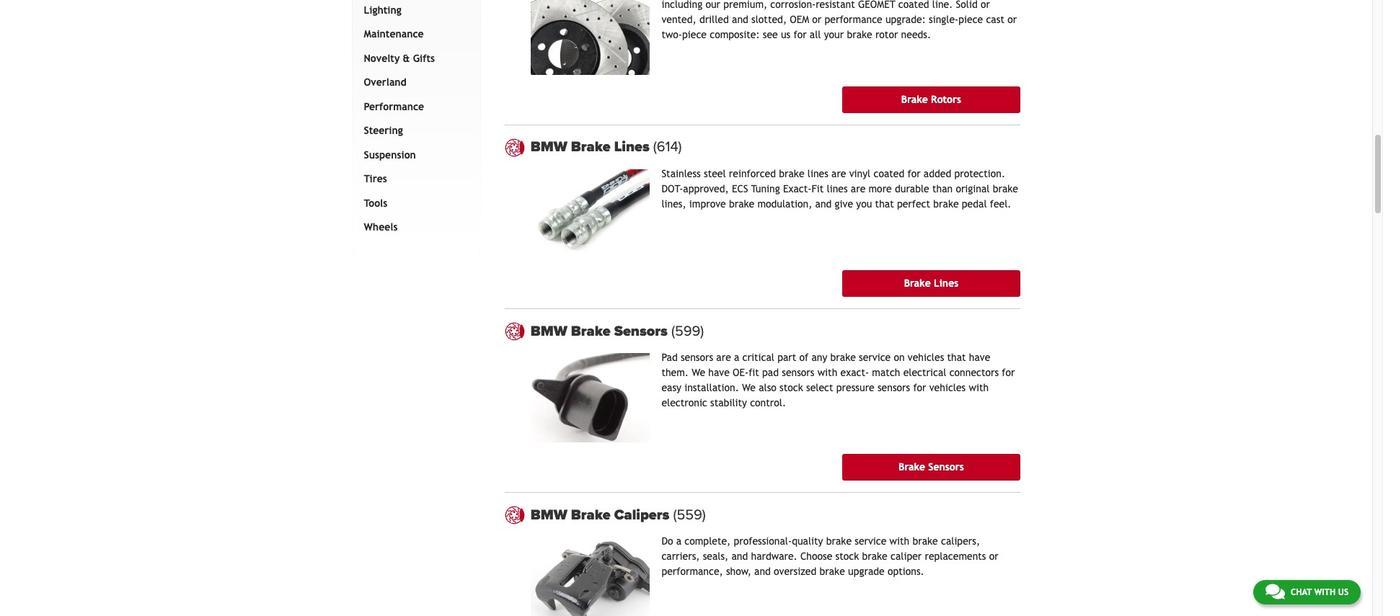 Task type: vqa. For each thing, say whether or not it's contained in the screenshot.
Xenon Light Control Unit - Priced Each's In
no



Task type: locate. For each thing, give the bounding box(es) containing it.
are up installation.
[[716, 352, 731, 364]]

brake
[[901, 93, 928, 105], [571, 139, 611, 156], [904, 278, 931, 289], [571, 323, 611, 340], [899, 462, 926, 473], [571, 507, 611, 524]]

2 horizontal spatial are
[[851, 183, 866, 194]]

1 vertical spatial are
[[851, 183, 866, 194]]

we
[[692, 367, 706, 379], [742, 382, 756, 394]]

sensors down of
[[782, 367, 815, 379]]

brake inside brake rotors link
[[901, 93, 928, 105]]

1 horizontal spatial and
[[755, 567, 771, 578]]

2 horizontal spatial sensors
[[878, 382, 910, 394]]

service up upgrade
[[855, 536, 887, 548]]

oe-
[[733, 367, 749, 379]]

brake
[[779, 168, 805, 179], [993, 183, 1018, 194], [729, 198, 755, 210], [934, 198, 959, 210], [831, 352, 856, 364], [826, 536, 852, 548], [913, 536, 938, 548], [862, 551, 888, 563], [820, 567, 845, 578]]

1 horizontal spatial are
[[832, 168, 846, 179]]

1 horizontal spatial stock
[[836, 551, 859, 563]]

brake up caliper at the right of page
[[913, 536, 938, 548]]

pressure
[[837, 382, 875, 394]]

0 horizontal spatial lines
[[614, 139, 650, 156]]

brake sensors thumbnail image image
[[531, 353, 650, 443]]

0 vertical spatial we
[[692, 367, 706, 379]]

sensors down the match
[[878, 382, 910, 394]]

quality
[[792, 536, 823, 548]]

stock right also
[[780, 382, 803, 394]]

0 vertical spatial for
[[908, 168, 921, 179]]

0 vertical spatial lines
[[614, 139, 650, 156]]

0 horizontal spatial are
[[716, 352, 731, 364]]

us
[[1339, 588, 1349, 598]]

brake lines link
[[843, 270, 1020, 297]]

stability
[[710, 397, 747, 409]]

vehicles down 'electrical'
[[930, 382, 966, 394]]

1 vertical spatial service
[[855, 536, 887, 548]]

0 horizontal spatial sensors
[[614, 323, 668, 340]]

2 vertical spatial and
[[755, 567, 771, 578]]

with down connectors
[[969, 382, 989, 394]]

stock inside do a complete, professional-quality brake service with brake calipers, carriers, seals, and hardware. choose stock brake caliper replacements or performance, show, and oversized brake upgrade options.
[[836, 551, 859, 563]]

sensors
[[681, 352, 713, 364], [782, 367, 815, 379], [878, 382, 910, 394]]

brake up upgrade
[[862, 551, 888, 563]]

novelty
[[364, 53, 400, 64]]

modulation,
[[758, 198, 812, 210]]

are down vinyl
[[851, 183, 866, 194]]

1 vertical spatial lines
[[934, 278, 959, 289]]

2 horizontal spatial and
[[815, 198, 832, 210]]

0 horizontal spatial sensors
[[681, 352, 713, 364]]

1 bmw from the top
[[531, 139, 567, 156]]

any
[[812, 352, 828, 364]]

that inside pad sensors are a critical part of any brake service on vehicles that have them. we have oe-fit pad sensors with exact- match electrical connectors for easy installation. we also stock select pressure sensors for vehicles with electronic stability control.
[[947, 352, 966, 364]]

0 vertical spatial stock
[[780, 382, 803, 394]]

tires link
[[361, 168, 466, 192]]

sensors up them.
[[681, 352, 713, 364]]

for up durable
[[908, 168, 921, 179]]

brake inside pad sensors are a critical part of any brake service on vehicles that have them. we have oe-fit pad sensors with exact- match electrical connectors for easy installation. we also stock select pressure sensors for vehicles with electronic stability control.
[[831, 352, 856, 364]]

pedal
[[962, 198, 987, 210]]

brake rotors link
[[843, 86, 1020, 113]]

1 vertical spatial a
[[676, 536, 682, 548]]

calipers
[[614, 507, 670, 524]]

brake inside brake sensors link
[[899, 462, 926, 473]]

0 vertical spatial a
[[734, 352, 740, 364]]

them.
[[662, 367, 689, 379]]

2 vertical spatial bmw
[[531, 507, 567, 524]]

for down 'electrical'
[[913, 382, 927, 394]]

have up installation.
[[709, 367, 730, 379]]

we down fit
[[742, 382, 756, 394]]

with up caliper at the right of page
[[890, 536, 910, 548]]

service inside pad sensors are a critical part of any brake service on vehicles that have them. we have oe-fit pad sensors with exact- match electrical connectors for easy installation. we also stock select pressure sensors for vehicles with electronic stability control.
[[859, 352, 891, 364]]

vinyl
[[849, 168, 871, 179]]

0 vertical spatial are
[[832, 168, 846, 179]]

lines up give
[[827, 183, 848, 194]]

lines
[[614, 139, 650, 156], [934, 278, 959, 289]]

novelty & gifts link
[[361, 47, 466, 71]]

1 vertical spatial sensors
[[929, 462, 964, 473]]

professional-
[[734, 536, 792, 548]]

a up oe-
[[734, 352, 740, 364]]

maintenance
[[364, 28, 424, 40]]

brake rotors
[[901, 93, 962, 105]]

&
[[403, 53, 410, 64]]

0 horizontal spatial we
[[692, 367, 706, 379]]

match
[[872, 367, 901, 379]]

original
[[956, 183, 990, 194]]

0 horizontal spatial and
[[732, 551, 748, 563]]

1 horizontal spatial a
[[734, 352, 740, 364]]

dot-
[[662, 183, 683, 194]]

0 vertical spatial have
[[969, 352, 991, 364]]

service up the match
[[859, 352, 891, 364]]

critical
[[743, 352, 775, 364]]

and
[[815, 198, 832, 210], [732, 551, 748, 563], [755, 567, 771, 578]]

control.
[[750, 397, 786, 409]]

stainless steel reinforced brake lines are vinyl coated for added protection. dot-approved, ecs tuning exact-fit lines are more durable than original brake lines, improve brake modulation, and give you that perfect brake pedal feel.
[[662, 168, 1018, 210]]

1 horizontal spatial sensors
[[782, 367, 815, 379]]

that up connectors
[[947, 352, 966, 364]]

electronic
[[662, 397, 707, 409]]

0 vertical spatial and
[[815, 198, 832, 210]]

we up installation.
[[692, 367, 706, 379]]

0 vertical spatial bmw
[[531, 139, 567, 156]]

service
[[859, 352, 891, 364], [855, 536, 887, 548]]

perfect
[[897, 198, 931, 210]]

brake down than
[[934, 198, 959, 210]]

lines up fit
[[808, 168, 829, 179]]

and up show,
[[732, 551, 748, 563]]

chat with us link
[[1254, 581, 1361, 605]]

and down hardware.
[[755, 567, 771, 578]]

0 vertical spatial that
[[875, 198, 894, 210]]

performance
[[364, 101, 424, 112]]

bmw
[[531, 139, 567, 156], [531, 323, 567, 340], [531, 507, 567, 524]]

1 horizontal spatial that
[[947, 352, 966, 364]]

1 vertical spatial sensors
[[782, 367, 815, 379]]

1 horizontal spatial have
[[969, 352, 991, 364]]

are left vinyl
[[832, 168, 846, 179]]

a inside pad sensors are a critical part of any brake service on vehicles that have them. we have oe-fit pad sensors with exact- match electrical connectors for easy installation. we also stock select pressure sensors for vehicles with electronic stability control.
[[734, 352, 740, 364]]

a right do at the bottom of the page
[[676, 536, 682, 548]]

0 horizontal spatial a
[[676, 536, 682, 548]]

tires
[[364, 173, 387, 185]]

bmw                                                                                    brake lines
[[531, 139, 653, 156]]

0 horizontal spatial stock
[[780, 382, 803, 394]]

with
[[818, 367, 838, 379], [969, 382, 989, 394], [890, 536, 910, 548], [1315, 588, 1336, 598]]

1 horizontal spatial sensors
[[929, 462, 964, 473]]

for
[[908, 168, 921, 179], [1002, 367, 1015, 379], [913, 382, 927, 394]]

complete,
[[685, 536, 731, 548]]

brake lines
[[904, 278, 959, 289]]

brake sensors link
[[843, 455, 1020, 481]]

for right connectors
[[1002, 367, 1015, 379]]

1 vertical spatial have
[[709, 367, 730, 379]]

maintenance link
[[361, 23, 466, 47]]

hardware.
[[751, 551, 798, 563]]

that down more
[[875, 198, 894, 210]]

brake up the exact-
[[831, 352, 856, 364]]

3 bmw from the top
[[531, 507, 567, 524]]

lines,
[[662, 198, 686, 210]]

fit
[[812, 183, 824, 194]]

stock
[[780, 382, 803, 394], [836, 551, 859, 563]]

ecs
[[732, 183, 748, 194]]

calipers,
[[941, 536, 980, 548]]

vehicles
[[908, 352, 944, 364], [930, 382, 966, 394]]

2 bmw from the top
[[531, 323, 567, 340]]

chat
[[1291, 588, 1312, 598]]

0 vertical spatial sensors
[[681, 352, 713, 364]]

0 horizontal spatial that
[[875, 198, 894, 210]]

brake down ecs
[[729, 198, 755, 210]]

1 vertical spatial and
[[732, 551, 748, 563]]

vehicles up 'electrical'
[[908, 352, 944, 364]]

have up connectors
[[969, 352, 991, 364]]

are
[[832, 168, 846, 179], [851, 183, 866, 194], [716, 352, 731, 364]]

fit
[[749, 367, 759, 379]]

sensors
[[614, 323, 668, 340], [929, 462, 964, 473]]

2 vertical spatial are
[[716, 352, 731, 364]]

1 vertical spatial stock
[[836, 551, 859, 563]]

suspension link
[[361, 143, 466, 168]]

0 vertical spatial service
[[859, 352, 891, 364]]

stock up upgrade
[[836, 551, 859, 563]]

chat with us
[[1291, 588, 1349, 598]]

and down fit
[[815, 198, 832, 210]]

1 horizontal spatial we
[[742, 382, 756, 394]]

have
[[969, 352, 991, 364], [709, 367, 730, 379]]

select
[[806, 382, 834, 394]]

1 vertical spatial that
[[947, 352, 966, 364]]

you
[[856, 198, 872, 210]]

give
[[835, 198, 853, 210]]

1 vertical spatial bmw
[[531, 323, 567, 340]]



Task type: describe. For each thing, give the bounding box(es) containing it.
durable
[[895, 183, 930, 194]]

bmw for bmw                                                                                    brake calipers
[[531, 507, 567, 524]]

protection.
[[955, 168, 1006, 179]]

tools
[[364, 197, 388, 209]]

caliper
[[891, 551, 922, 563]]

options.
[[888, 567, 925, 578]]

improve
[[689, 198, 726, 210]]

with left the us on the right bottom of the page
[[1315, 588, 1336, 598]]

bmw                                                                                    brake sensors link
[[531, 323, 1020, 340]]

oversized
[[774, 567, 817, 578]]

overland
[[364, 77, 407, 88]]

pad
[[762, 367, 779, 379]]

novelty & gifts
[[364, 53, 435, 64]]

are inside pad sensors are a critical part of any brake service on vehicles that have them. we have oe-fit pad sensors with exact- match electrical connectors for easy installation. we also stock select pressure sensors for vehicles with electronic stability control.
[[716, 352, 731, 364]]

electrical
[[904, 367, 947, 379]]

do a complete, professional-quality brake service with brake calipers, carriers, seals, and hardware. choose stock brake caliper replacements or performance, show, and oversized brake upgrade options.
[[662, 536, 999, 578]]

performance link
[[361, 95, 466, 119]]

stock inside pad sensors are a critical part of any brake service on vehicles that have them. we have oe-fit pad sensors with exact- match electrical connectors for easy installation. we also stock select pressure sensors for vehicles with electronic stability control.
[[780, 382, 803, 394]]

wheels
[[364, 222, 398, 233]]

carriers,
[[662, 551, 700, 563]]

brake lines thumbnail image image
[[531, 169, 650, 259]]

1 vertical spatial vehicles
[[930, 382, 966, 394]]

suspension
[[364, 149, 416, 161]]

a inside do a complete, professional-quality brake service with brake calipers, carriers, seals, and hardware. choose stock brake caliper replacements or performance, show, and oversized brake upgrade options.
[[676, 536, 682, 548]]

installation.
[[685, 382, 739, 394]]

brake up choose
[[826, 536, 852, 548]]

brake down choose
[[820, 567, 845, 578]]

2 vertical spatial sensors
[[878, 382, 910, 394]]

with inside do a complete, professional-quality brake service with brake calipers, carriers, seals, and hardware. choose stock brake caliper replacements or performance, show, and oversized brake upgrade options.
[[890, 536, 910, 548]]

exact-
[[841, 367, 869, 379]]

lighting
[[364, 4, 402, 16]]

brake sensors
[[899, 462, 964, 473]]

0 vertical spatial vehicles
[[908, 352, 944, 364]]

1 vertical spatial we
[[742, 382, 756, 394]]

1 horizontal spatial lines
[[934, 278, 959, 289]]

more
[[869, 183, 892, 194]]

brake calipers thumbnail image image
[[531, 538, 650, 617]]

coated
[[874, 168, 905, 179]]

also
[[759, 382, 777, 394]]

easy
[[662, 382, 682, 394]]

and inside stainless steel reinforced brake lines are vinyl coated for added protection. dot-approved, ecs tuning exact-fit lines are more durable than original brake lines, improve brake modulation, and give you that perfect brake pedal feel.
[[815, 198, 832, 210]]

2 vertical spatial for
[[913, 382, 927, 394]]

lighting link
[[361, 0, 466, 23]]

brake rotors thumbnail image image
[[531, 0, 650, 75]]

steel
[[704, 168, 726, 179]]

exact-
[[783, 183, 812, 194]]

comments image
[[1266, 584, 1285, 601]]

0 vertical spatial lines
[[808, 168, 829, 179]]

0 vertical spatial sensors
[[614, 323, 668, 340]]

steering link
[[361, 119, 466, 143]]

stainless
[[662, 168, 701, 179]]

brake up exact-
[[779, 168, 805, 179]]

1 vertical spatial lines
[[827, 183, 848, 194]]

0 horizontal spatial have
[[709, 367, 730, 379]]

rotors
[[931, 93, 962, 105]]

for inside stainless steel reinforced brake lines are vinyl coated for added protection. dot-approved, ecs tuning exact-fit lines are more durable than original brake lines, improve brake modulation, and give you that perfect brake pedal feel.
[[908, 168, 921, 179]]

tools link
[[361, 192, 466, 216]]

performance,
[[662, 567, 723, 578]]

reinforced
[[729, 168, 776, 179]]

tuning
[[751, 183, 780, 194]]

pad
[[662, 352, 678, 364]]

bmw for bmw                                                                                    brake sensors
[[531, 323, 567, 340]]

or
[[989, 551, 999, 563]]

approved,
[[683, 183, 729, 194]]

with up select
[[818, 367, 838, 379]]

show,
[[726, 567, 751, 578]]

wheels link
[[361, 216, 466, 240]]

on
[[894, 352, 905, 364]]

steering
[[364, 125, 403, 137]]

added
[[924, 168, 952, 179]]

choose
[[801, 551, 833, 563]]

than
[[933, 183, 953, 194]]

service inside do a complete, professional-quality brake service with brake calipers, carriers, seals, and hardware. choose stock brake caliper replacements or performance, show, and oversized brake upgrade options.
[[855, 536, 887, 548]]

that inside stainless steel reinforced brake lines are vinyl coated for added protection. dot-approved, ecs tuning exact-fit lines are more durable than original brake lines, improve brake modulation, and give you that perfect brake pedal feel.
[[875, 198, 894, 210]]

connectors
[[950, 367, 999, 379]]

replacements
[[925, 551, 986, 563]]

upgrade
[[848, 567, 885, 578]]

bmw                                                                                    brake sensors
[[531, 323, 671, 340]]

gifts
[[413, 53, 435, 64]]

brake up feel. at top right
[[993, 183, 1018, 194]]

pad sensors are a critical part of any brake service on vehicles that have them. we have oe-fit pad sensors with exact- match electrical connectors for easy installation. we also stock select pressure sensors for vehicles with electronic stability control.
[[662, 352, 1015, 409]]

1 vertical spatial for
[[1002, 367, 1015, 379]]

bmw                                                                                    brake calipers link
[[531, 507, 1020, 524]]

feel.
[[990, 198, 1012, 210]]

bmw                                                                                    brake calipers
[[531, 507, 673, 524]]

bmw                                                                                    brake lines link
[[531, 139, 1020, 156]]

bmw for bmw                                                                                    brake lines
[[531, 139, 567, 156]]

seals,
[[703, 551, 729, 563]]

overland link
[[361, 71, 466, 95]]

of
[[800, 352, 809, 364]]



